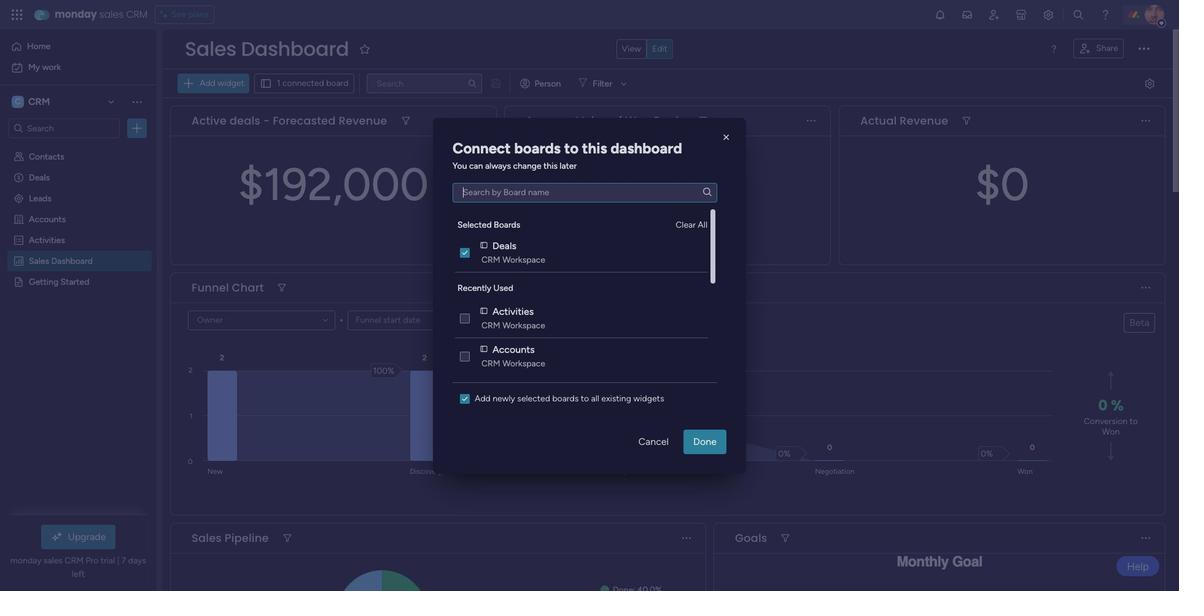 Task type: describe. For each thing, give the bounding box(es) containing it.
connected
[[283, 78, 324, 88]]

actual
[[861, 113, 897, 128]]

workspace for activities
[[502, 320, 545, 331]]

monday for monday sales crm pro trial |
[[10, 556, 41, 566]]

1 connected board
[[277, 78, 349, 88]]

goals
[[735, 531, 767, 546]]

settings image
[[1144, 77, 1156, 90]]

Search by Board name search field
[[453, 183, 717, 202]]

sales inside list box
[[29, 256, 49, 266]]

sales for monday sales crm
[[99, 7, 124, 21]]

average
[[526, 113, 573, 128]]

add for add newly selected boards to all existing widgets
[[475, 393, 491, 404]]

of
[[611, 113, 622, 128]]

upgrade
[[68, 531, 106, 543]]

filter button
[[573, 74, 631, 93]]

1 horizontal spatial to
[[581, 393, 589, 404]]

monday marketplace image
[[1015, 9, 1028, 21]]

my work
[[28, 62, 61, 72]]

my
[[28, 62, 40, 72]]

Sales Pipeline field
[[189, 531, 272, 547]]

newly
[[493, 393, 515, 404]]

filter
[[593, 78, 612, 89]]

add to favorites image
[[359, 43, 371, 55]]

monday sales crm
[[55, 7, 147, 21]]

help
[[1127, 560, 1149, 573]]

crm workspace for deals
[[482, 255, 545, 265]]

Goals field
[[732, 531, 771, 547]]

connect boards to this dashboard you can always change this later
[[453, 139, 682, 171]]

can
[[469, 161, 483, 171]]

deals inside field
[[654, 113, 685, 128]]

1 vertical spatial this
[[544, 161, 558, 171]]

1 vertical spatial accounts
[[493, 343, 535, 355]]

funnel chart
[[192, 280, 264, 295]]

home option
[[7, 37, 149, 57]]

list box containing contacts
[[0, 143, 157, 458]]

board
[[326, 78, 349, 88]]

list box containing deals
[[453, 207, 717, 557]]

crm up recently used
[[482, 255, 500, 265]]

selected
[[458, 220, 492, 230]]

share button
[[1074, 39, 1124, 58]]

c
[[15, 96, 21, 107]]

selected
[[517, 393, 550, 404]]

sales for monday sales crm pro trial |
[[44, 556, 63, 566]]

sales dashboard banner
[[163, 29, 1173, 98]]

Funnel Chart field
[[189, 280, 267, 296]]

Active deals - Forecasted Revenue field
[[189, 113, 390, 129]]

1 revenue from the left
[[339, 113, 387, 128]]

Search in workspace field
[[26, 121, 103, 135]]

active
[[192, 113, 227, 128]]

view
[[622, 44, 641, 54]]

0 vertical spatial this
[[582, 139, 607, 157]]

1
[[277, 78, 280, 88]]

dashboard inside list box
[[51, 256, 93, 266]]

forecasted
[[273, 113, 336, 128]]

sales pipeline
[[192, 531, 269, 546]]

see plans button
[[155, 6, 214, 24]]

2 $0 from the left
[[975, 158, 1029, 211]]

1 horizontal spatial deals
[[493, 240, 516, 251]]

more dots image for sales pipeline
[[682, 534, 691, 543]]

invite members image
[[988, 9, 1001, 21]]

connect boards to this dashboard heading
[[453, 137, 682, 159]]

getting
[[29, 276, 58, 287]]

person button
[[515, 74, 568, 93]]

selected boards
[[458, 220, 520, 230]]

all
[[591, 393, 599, 404]]

selected boards heading
[[458, 218, 520, 231]]

2 revenue from the left
[[900, 113, 948, 128]]

1 vertical spatial activities
[[493, 305, 534, 317]]

average value of won deals
[[526, 113, 685, 128]]

widgets
[[633, 393, 664, 404]]

sales dashboard inside banner
[[185, 35, 349, 63]]

public board image
[[13, 276, 25, 287]]

help button
[[1117, 556, 1160, 577]]

james peterson image
[[1145, 5, 1165, 25]]

contacts
[[29, 151, 64, 162]]

search everything image
[[1072, 9, 1085, 21]]

you
[[453, 161, 467, 171]]

actual revenue
[[861, 113, 948, 128]]

share
[[1096, 43, 1118, 53]]

getting started
[[29, 276, 89, 287]]

7 days left
[[72, 556, 146, 580]]

workspace selection element
[[12, 95, 52, 109]]

add widget button
[[178, 74, 249, 93]]

crm left the see
[[126, 7, 147, 21]]

later
[[560, 161, 577, 171]]

workspace for deals
[[502, 255, 545, 265]]

Average Value of Won Deals field
[[523, 113, 688, 129]]

upgrade button
[[41, 525, 116, 550]]



Task type: locate. For each thing, give the bounding box(es) containing it.
1 vertical spatial to
[[581, 393, 589, 404]]

1 vertical spatial workspace
[[502, 320, 545, 331]]

home
[[27, 41, 50, 52]]

crm inside workspace selection element
[[28, 96, 50, 107]]

1 connected board button
[[254, 74, 354, 93]]

clear all
[[676, 219, 708, 230]]

started
[[61, 276, 89, 287]]

recently
[[458, 283, 491, 293]]

0 horizontal spatial accounts
[[29, 214, 66, 224]]

0 horizontal spatial dashboard
[[51, 256, 93, 266]]

sales up add widget 'popup button'
[[185, 35, 236, 63]]

0 horizontal spatial revenue
[[339, 113, 387, 128]]

$192,000
[[238, 158, 429, 211]]

1 $0 from the left
[[641, 158, 695, 211]]

workspace down used
[[502, 320, 545, 331]]

7
[[121, 556, 126, 566]]

-
[[263, 113, 270, 128]]

revenue
[[339, 113, 387, 128], [900, 113, 948, 128]]

add widget
[[200, 78, 244, 88]]

1 horizontal spatial add
[[475, 393, 491, 404]]

plans
[[188, 9, 209, 20]]

0 vertical spatial sales
[[185, 35, 236, 63]]

clear
[[676, 219, 696, 230]]

0 vertical spatial monday
[[55, 7, 97, 21]]

1 vertical spatial sales
[[44, 556, 63, 566]]

1 vertical spatial sales dashboard
[[29, 256, 93, 266]]

0 vertical spatial dashboard
[[241, 35, 349, 63]]

0 horizontal spatial list box
[[0, 143, 157, 458]]

0 vertical spatial search image
[[467, 79, 477, 88]]

sales up home link
[[99, 7, 124, 21]]

1 horizontal spatial search image
[[703, 188, 712, 197]]

activities up getting
[[29, 235, 65, 245]]

0 horizontal spatial $0
[[641, 158, 695, 211]]

sales down upgrade button
[[44, 556, 63, 566]]

crm up left
[[65, 556, 84, 566]]

1 horizontal spatial $0
[[975, 158, 1029, 211]]

0 horizontal spatial deals
[[29, 172, 50, 182]]

sales inside banner
[[185, 35, 236, 63]]

1 vertical spatial add
[[475, 393, 491, 404]]

sales left the pipeline
[[192, 531, 222, 546]]

deals right 'won'
[[654, 113, 685, 128]]

emails settings image
[[1042, 9, 1055, 21]]

sales dashboard up "1" on the top of page
[[185, 35, 349, 63]]

1 workspace from the top
[[502, 255, 545, 265]]

1 horizontal spatial dashboard
[[241, 35, 349, 63]]

workspace
[[502, 255, 545, 265], [502, 320, 545, 331], [502, 358, 545, 369]]

0 vertical spatial boards
[[514, 139, 561, 157]]

all
[[698, 219, 708, 230]]

work
[[42, 62, 61, 72]]

accounts down leads
[[29, 214, 66, 224]]

add inside 'popup button'
[[200, 78, 215, 88]]

2 horizontal spatial deals
[[654, 113, 685, 128]]

workspace up selected
[[502, 358, 545, 369]]

3 workspace from the top
[[502, 358, 545, 369]]

see plans
[[171, 9, 209, 20]]

arrow down image
[[617, 76, 631, 91]]

1 horizontal spatial sales dashboard
[[185, 35, 349, 63]]

deals
[[230, 113, 260, 128]]

boards inside connect boards to this dashboard you can always change this later
[[514, 139, 561, 157]]

to left the all
[[581, 393, 589, 404]]

1 horizontal spatial this
[[582, 139, 607, 157]]

left
[[72, 569, 85, 580]]

leads
[[29, 193, 51, 203]]

pipeline
[[225, 531, 269, 546]]

activities down used
[[493, 305, 534, 317]]

0 vertical spatial add
[[200, 78, 215, 88]]

crm up newly
[[482, 358, 500, 369]]

add left widget
[[200, 78, 215, 88]]

deals up leads
[[29, 172, 50, 182]]

0 vertical spatial workspace
[[502, 255, 545, 265]]

revenue right actual
[[900, 113, 948, 128]]

1 horizontal spatial monday
[[55, 7, 97, 21]]

value
[[576, 113, 608, 128]]

this down value
[[582, 139, 607, 157]]

this left later
[[544, 161, 558, 171]]

1 vertical spatial search image
[[703, 188, 712, 197]]

0 horizontal spatial to
[[564, 139, 579, 157]]

deals down the boards at the top of page
[[493, 240, 516, 251]]

notifications image
[[934, 9, 946, 21]]

search image
[[467, 79, 477, 88], [703, 188, 712, 197]]

dashboard
[[611, 139, 682, 157]]

1 vertical spatial boards
[[552, 393, 579, 404]]

monday down upgrade button
[[10, 556, 41, 566]]

Actual Revenue field
[[857, 113, 952, 129]]

0 vertical spatial deals
[[654, 113, 685, 128]]

cancel button
[[629, 430, 679, 454]]

monday up home link
[[55, 7, 97, 21]]

view button
[[616, 39, 647, 59]]

widget
[[218, 78, 244, 88]]

1 vertical spatial monday
[[10, 556, 41, 566]]

option
[[0, 145, 157, 148]]

1 vertical spatial sales
[[29, 256, 49, 266]]

0 horizontal spatial monday
[[10, 556, 41, 566]]

add
[[200, 78, 215, 88], [475, 393, 491, 404]]

person
[[535, 78, 561, 89]]

used
[[494, 283, 513, 293]]

list box
[[0, 143, 157, 458], [453, 207, 717, 557]]

my work option
[[7, 58, 149, 77]]

1 horizontal spatial revenue
[[900, 113, 948, 128]]

sales
[[185, 35, 236, 63], [29, 256, 49, 266], [192, 531, 222, 546]]

dashboard inside banner
[[241, 35, 349, 63]]

1 crm workspace from the top
[[482, 255, 545, 265]]

crm down recently used
[[482, 320, 500, 331]]

sales right public dashboard icon
[[29, 256, 49, 266]]

crm workspace up used
[[482, 255, 545, 265]]

more dots image
[[473, 116, 482, 126], [807, 116, 816, 126], [1142, 283, 1150, 293], [682, 534, 691, 543], [1142, 534, 1150, 543]]

home link
[[7, 37, 149, 57]]

monday for monday sales crm
[[55, 7, 97, 21]]

search image for search by board name search box
[[703, 188, 712, 197]]

clear all button
[[671, 215, 712, 235]]

boards
[[494, 220, 520, 230]]

1 vertical spatial dashboard
[[51, 256, 93, 266]]

more dots image for funnel chart
[[1142, 283, 1150, 293]]

this
[[582, 139, 607, 157], [544, 161, 558, 171]]

existing
[[601, 393, 631, 404]]

to up later
[[564, 139, 579, 157]]

0 horizontal spatial sales dashboard
[[29, 256, 93, 266]]

workspace for accounts
[[502, 358, 545, 369]]

dashboard
[[241, 35, 349, 63], [51, 256, 93, 266]]

recently used heading
[[458, 282, 513, 295]]

boards
[[514, 139, 561, 157], [552, 393, 579, 404]]

2 vertical spatial sales
[[192, 531, 222, 546]]

deals
[[654, 113, 685, 128], [29, 172, 50, 182], [493, 240, 516, 251]]

dashboard up connected
[[241, 35, 349, 63]]

boards left the all
[[552, 393, 579, 404]]

3 crm workspace from the top
[[482, 358, 545, 369]]

crm
[[126, 7, 147, 21], [28, 96, 50, 107], [482, 255, 500, 265], [482, 320, 500, 331], [482, 358, 500, 369], [65, 556, 84, 566]]

1 horizontal spatial activities
[[493, 305, 534, 317]]

sales for sales pipeline field
[[192, 531, 222, 546]]

2 crm workspace from the top
[[482, 320, 545, 331]]

sales dashboard
[[185, 35, 349, 63], [29, 256, 93, 266]]

change
[[513, 161, 541, 171]]

public dashboard image
[[13, 255, 25, 267]]

add for add widget
[[200, 78, 215, 88]]

cancel
[[638, 436, 669, 447]]

0 vertical spatial to
[[564, 139, 579, 157]]

2 workspace from the top
[[502, 320, 545, 331]]

0 vertical spatial accounts
[[29, 214, 66, 224]]

add left newly
[[475, 393, 491, 404]]

Filter dashboard by text search field
[[366, 74, 482, 93]]

done button
[[684, 430, 727, 454]]

2 vertical spatial deals
[[493, 240, 516, 251]]

$0
[[641, 158, 695, 211], [975, 158, 1029, 211]]

0 vertical spatial activities
[[29, 235, 65, 245]]

crm workspace for accounts
[[482, 358, 545, 369]]

select product image
[[11, 9, 23, 21]]

help image
[[1099, 9, 1112, 21]]

0 vertical spatial crm workspace
[[482, 255, 545, 265]]

revenue down board
[[339, 113, 387, 128]]

sales dashboard up the 'getting started'
[[29, 256, 93, 266]]

1 horizontal spatial accounts
[[493, 343, 535, 355]]

Sales Dashboard field
[[182, 35, 352, 63]]

won
[[625, 113, 651, 128]]

1 vertical spatial deals
[[29, 172, 50, 182]]

0 vertical spatial sales dashboard
[[185, 35, 349, 63]]

search image inside sales dashboard banner
[[467, 79, 477, 88]]

pro
[[86, 556, 98, 566]]

0 vertical spatial sales
[[99, 7, 124, 21]]

recently used
[[458, 283, 513, 293]]

workspace up used
[[502, 255, 545, 265]]

2 vertical spatial crm workspace
[[482, 358, 545, 369]]

|
[[117, 556, 119, 566]]

workspace image
[[12, 95, 24, 109]]

1 horizontal spatial sales
[[99, 7, 124, 21]]

close image
[[720, 131, 733, 143]]

active deals - forecasted revenue
[[192, 113, 387, 128]]

sales for sales dashboard field
[[185, 35, 236, 63]]

crm workspace for activities
[[482, 320, 545, 331]]

None search field
[[453, 183, 717, 202]]

None search field
[[366, 74, 482, 93]]

monday sales crm pro trial |
[[10, 556, 121, 566]]

more dots image for goals
[[1142, 534, 1150, 543]]

0 horizontal spatial this
[[544, 161, 558, 171]]

see
[[171, 9, 186, 20]]

trial
[[101, 556, 115, 566]]

crm workspace up newly
[[482, 358, 545, 369]]

dashboard up started
[[51, 256, 93, 266]]

connect
[[453, 139, 511, 157]]

0 horizontal spatial search image
[[467, 79, 477, 88]]

update feed image
[[961, 9, 974, 21]]

0 horizontal spatial activities
[[29, 235, 65, 245]]

add newly selected boards to all existing widgets
[[475, 393, 664, 404]]

2 vertical spatial workspace
[[502, 358, 545, 369]]

always
[[485, 161, 511, 171]]

search image for filter dashboard by text search box
[[467, 79, 477, 88]]

accounts up newly
[[493, 343, 535, 355]]

to
[[564, 139, 579, 157], [581, 393, 589, 404]]

sales
[[99, 7, 124, 21], [44, 556, 63, 566]]

crm workspace
[[482, 255, 545, 265], [482, 320, 545, 331], [482, 358, 545, 369]]

my work link
[[7, 58, 149, 77]]

0 horizontal spatial add
[[200, 78, 215, 88]]

crm workspace down used
[[482, 320, 545, 331]]

more dots image
[[1142, 116, 1150, 126]]

0 horizontal spatial sales
[[44, 556, 63, 566]]

activities
[[29, 235, 65, 245], [493, 305, 534, 317]]

to inside connect boards to this dashboard you can always change this later
[[564, 139, 579, 157]]

sales dashboard inside list box
[[29, 256, 93, 266]]

1 horizontal spatial list box
[[453, 207, 717, 557]]

funnel
[[192, 280, 229, 295]]

crm right "workspace" image
[[28, 96, 50, 107]]

sales inside field
[[192, 531, 222, 546]]

days
[[128, 556, 146, 566]]

1 vertical spatial crm workspace
[[482, 320, 545, 331]]

chart
[[232, 280, 264, 295]]

done
[[693, 436, 717, 447]]

accounts
[[29, 214, 66, 224], [493, 343, 535, 355]]

boards up change
[[514, 139, 561, 157]]



Task type: vqa. For each thing, say whether or not it's contained in the screenshot.
2nd CRM Workspace from the bottom
yes



